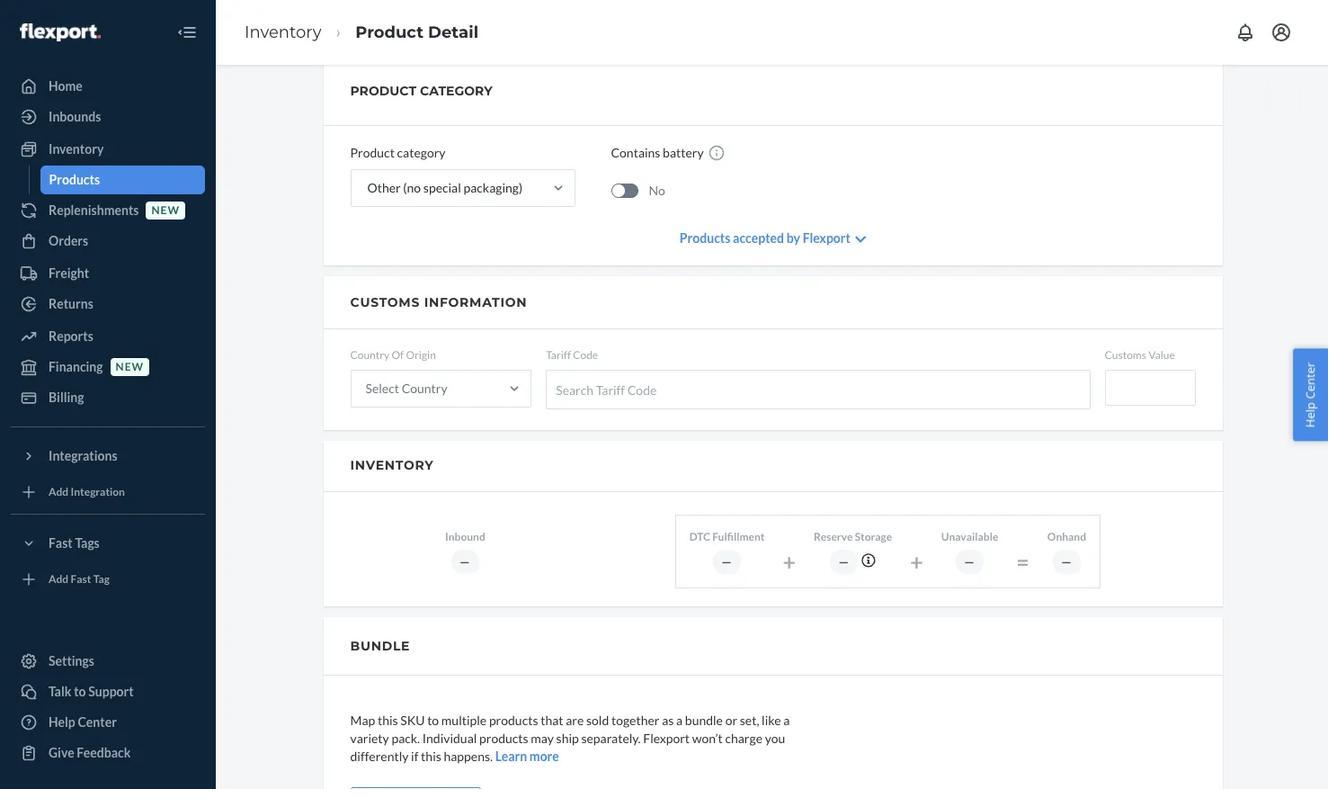Task type: describe. For each thing, give the bounding box(es) containing it.
help center link
[[11, 708, 205, 737]]

reserve
[[814, 530, 853, 543]]

tariff code
[[546, 348, 598, 362]]

ship
[[557, 730, 579, 746]]

integrations
[[49, 448, 118, 463]]

open notifications image
[[1235, 22, 1257, 43]]

tag
[[93, 573, 110, 586]]

search tariff code
[[556, 382, 657, 397]]

(no
[[403, 180, 421, 195]]

sold
[[587, 712, 609, 728]]

to inside button
[[74, 684, 86, 699]]

talk
[[49, 684, 72, 699]]

help inside 'button'
[[1303, 402, 1319, 427]]

2 a from the left
[[784, 712, 790, 728]]

replenishments
[[49, 202, 139, 218]]

freight
[[49, 265, 89, 281]]

inbounds link
[[11, 103, 205, 131]]

returns link
[[11, 290, 205, 319]]

0 vertical spatial products
[[489, 712, 538, 728]]

product for product detail
[[356, 22, 424, 42]]

add fast tag
[[49, 573, 110, 586]]

customs for customs information
[[350, 294, 420, 310]]

help center button
[[1294, 348, 1329, 441]]

― for onhand
[[1062, 555, 1073, 568]]

add fast tag link
[[11, 565, 205, 594]]

or
[[726, 712, 738, 728]]

add for add integration
[[49, 485, 69, 499]]

add for add fast tag
[[49, 573, 69, 586]]

info circle image
[[862, 553, 876, 567]]

flexport inside map this sku to multiple products that are sold together as a bundle or set, like a variety pack. individual products may ship separately. flexport won't charge you differently if this happens.
[[644, 730, 690, 746]]

help center inside 'button'
[[1303, 362, 1319, 427]]

inbounds
[[49, 109, 101, 124]]

multiple
[[442, 712, 487, 728]]

no
[[649, 182, 666, 197]]

financing
[[49, 359, 103, 374]]

to inside map this sku to multiple products that are sold together as a bundle or set, like a variety pack. individual products may ship separately. flexport won't charge you differently if this happens.
[[428, 712, 439, 728]]

― for reserve storage
[[839, 555, 850, 568]]

contains
[[611, 145, 661, 160]]

individual
[[423, 730, 477, 746]]

battery
[[663, 145, 704, 160]]

you
[[765, 730, 786, 746]]

integrations button
[[11, 442, 205, 471]]

as
[[662, 712, 674, 728]]

close navigation image
[[176, 22, 198, 43]]

reports
[[49, 328, 93, 344]]

add integration link
[[11, 478, 205, 507]]

set,
[[740, 712, 760, 728]]

inventory inside "breadcrumbs" navigation
[[245, 22, 322, 42]]

contains battery
[[611, 145, 704, 160]]

separately.
[[582, 730, 641, 746]]

accepted
[[733, 230, 785, 246]]

like
[[762, 712, 781, 728]]

more
[[530, 748, 560, 764]]

fast inside add fast tag link
[[71, 573, 91, 586]]

storage
[[855, 530, 893, 543]]

bundle
[[350, 638, 410, 654]]

― for dtc fulfillment
[[722, 555, 733, 568]]

product category
[[350, 83, 493, 99]]

map this sku to multiple products that are sold together as a bundle or set, like a variety pack. individual products may ship separately. flexport won't charge you differently if this happens.
[[350, 712, 790, 764]]

1 + from the left
[[783, 548, 796, 575]]

=
[[1017, 548, 1030, 575]]

charge
[[726, 730, 763, 746]]

products accepted by flexport
[[680, 230, 851, 246]]

fast tags
[[49, 535, 100, 551]]

open account menu image
[[1271, 22, 1293, 43]]

feedback
[[77, 745, 131, 760]]

may
[[531, 730, 554, 746]]

sku
[[401, 712, 425, 728]]

category
[[420, 83, 493, 99]]

inbound
[[445, 530, 486, 543]]

settings link
[[11, 647, 205, 676]]

customs value
[[1105, 348, 1176, 362]]

won't
[[693, 730, 723, 746]]

reserve storage
[[814, 530, 893, 543]]

by
[[787, 230, 801, 246]]

fulfillment
[[713, 530, 765, 543]]

1 horizontal spatial country
[[402, 381, 448, 396]]

differently
[[350, 748, 409, 764]]

orders
[[49, 233, 88, 248]]

― for inbound
[[460, 555, 471, 568]]

reports link
[[11, 322, 205, 351]]

1 vertical spatial products
[[480, 730, 529, 746]]

integration
[[71, 485, 125, 499]]

that
[[541, 712, 564, 728]]

onhand
[[1048, 530, 1087, 543]]

give feedback
[[49, 745, 131, 760]]

origin
[[406, 348, 436, 362]]

settings
[[49, 653, 94, 669]]

orders link
[[11, 227, 205, 256]]

map
[[350, 712, 375, 728]]

product
[[350, 83, 417, 99]]

0 horizontal spatial this
[[378, 712, 398, 728]]



Task type: locate. For each thing, give the bounding box(es) containing it.
customs left value
[[1105, 348, 1147, 362]]

products up replenishments
[[49, 172, 100, 187]]

to
[[74, 684, 86, 699], [428, 712, 439, 728]]

product detail
[[356, 22, 479, 42]]

1 horizontal spatial flexport
[[803, 230, 851, 246]]

0 horizontal spatial tariff
[[546, 348, 571, 362]]

this right if
[[421, 748, 442, 764]]

dtc fulfillment
[[690, 530, 765, 543]]

learn more
[[496, 748, 560, 764]]

learn more button
[[496, 748, 560, 766]]

flexport
[[803, 230, 851, 246], [644, 730, 690, 746]]

products up learn at the left
[[480, 730, 529, 746]]

category
[[397, 145, 446, 160]]

+ right "info circle" icon at the bottom right of the page
[[911, 548, 924, 575]]

happens.
[[444, 748, 493, 764]]

code right the search
[[628, 382, 657, 397]]

1 horizontal spatial code
[[628, 382, 657, 397]]

1 vertical spatial country
[[402, 381, 448, 396]]

1 horizontal spatial to
[[428, 712, 439, 728]]

0 horizontal spatial inventory
[[49, 141, 104, 157]]

3 ― from the left
[[839, 555, 850, 568]]

inventory link inside "breadcrumbs" navigation
[[245, 22, 322, 42]]

fast
[[49, 535, 73, 551], [71, 573, 91, 586]]

give feedback button
[[11, 739, 205, 768]]

1 horizontal spatial help
[[1303, 402, 1319, 427]]

learn
[[496, 748, 527, 764]]

new for replenishments
[[152, 204, 180, 217]]

special
[[424, 180, 461, 195]]

products left accepted at right
[[680, 230, 731, 246]]

other
[[368, 180, 401, 195]]

billing link
[[11, 383, 205, 412]]

support
[[88, 684, 134, 699]]

0 vertical spatial country
[[350, 348, 390, 362]]

2 vertical spatial inventory
[[350, 457, 434, 473]]

1 vertical spatial help center
[[49, 714, 117, 730]]

0 horizontal spatial help
[[49, 714, 75, 730]]

1 horizontal spatial this
[[421, 748, 442, 764]]

1 horizontal spatial help center
[[1303, 362, 1319, 427]]

to right sku
[[428, 712, 439, 728]]

breadcrumbs navigation
[[230, 6, 493, 59]]

0 horizontal spatial new
[[116, 360, 144, 374]]

― down unavailable
[[965, 555, 976, 568]]

2 horizontal spatial inventory
[[350, 457, 434, 473]]

0 vertical spatial customs
[[350, 294, 420, 310]]

0 vertical spatial code
[[573, 348, 598, 362]]

1 horizontal spatial a
[[784, 712, 790, 728]]

home
[[49, 78, 83, 94]]

0 horizontal spatial customs
[[350, 294, 420, 310]]

packaging)
[[464, 180, 523, 195]]

country
[[350, 348, 390, 362], [402, 381, 448, 396]]

1 vertical spatial tariff
[[596, 382, 625, 397]]

1 horizontal spatial center
[[1303, 362, 1319, 399]]

1 a from the left
[[677, 712, 683, 728]]

0 horizontal spatial center
[[78, 714, 117, 730]]

1 vertical spatial help
[[49, 714, 75, 730]]

home link
[[11, 72, 205, 101]]

0 vertical spatial this
[[378, 712, 398, 728]]

0 horizontal spatial help center
[[49, 714, 117, 730]]

products for products accepted by flexport
[[680, 230, 731, 246]]

― down the dtc fulfillment
[[722, 555, 733, 568]]

0 vertical spatial help center
[[1303, 362, 1319, 427]]

add down the fast tags
[[49, 573, 69, 586]]

customs
[[350, 294, 420, 310], [1105, 348, 1147, 362]]

1 vertical spatial code
[[628, 382, 657, 397]]

tariff up the search
[[546, 348, 571, 362]]

fast inside fast tags dropdown button
[[49, 535, 73, 551]]

flexport down as
[[644, 730, 690, 746]]

0 horizontal spatial country
[[350, 348, 390, 362]]

detail
[[428, 22, 479, 42]]

2 ― from the left
[[722, 555, 733, 568]]

customs up country of origin
[[350, 294, 420, 310]]

tags
[[75, 535, 100, 551]]

talk to support
[[49, 684, 134, 699]]

1 horizontal spatial inventory link
[[245, 22, 322, 42]]

product category
[[350, 145, 446, 160]]

customs for customs value
[[1105, 348, 1147, 362]]

0 vertical spatial center
[[1303, 362, 1319, 399]]

1 horizontal spatial customs
[[1105, 348, 1147, 362]]

0 vertical spatial product
[[356, 22, 424, 42]]

returns
[[49, 296, 93, 311]]

flexport logo image
[[20, 23, 101, 41]]

1 vertical spatial inventory
[[49, 141, 104, 157]]

0 vertical spatial products
[[49, 172, 100, 187]]

unavailable
[[942, 530, 999, 543]]

country down origin
[[402, 381, 448, 396]]

+
[[783, 548, 796, 575], [911, 548, 924, 575]]

product for product category
[[350, 145, 395, 160]]

select
[[366, 381, 399, 396]]

1 vertical spatial flexport
[[644, 730, 690, 746]]

2 add from the top
[[49, 573, 69, 586]]

new for financing
[[116, 360, 144, 374]]

0 vertical spatial fast
[[49, 535, 73, 551]]

this
[[378, 712, 398, 728], [421, 748, 442, 764]]

― down inbound
[[460, 555, 471, 568]]

products up may
[[489, 712, 538, 728]]

1 vertical spatial fast
[[71, 573, 91, 586]]

product up other
[[350, 145, 395, 160]]

country of origin
[[350, 348, 436, 362]]

1 vertical spatial products
[[680, 230, 731, 246]]

if
[[411, 748, 419, 764]]

center inside 'button'
[[1303, 362, 1319, 399]]

code up the search
[[573, 348, 598, 362]]

a right like
[[784, 712, 790, 728]]

5 ― from the left
[[1062, 555, 1073, 568]]

1 vertical spatial customs
[[1105, 348, 1147, 362]]

+ left "info circle" icon at the bottom right of the page
[[783, 548, 796, 575]]

0 vertical spatial new
[[152, 204, 180, 217]]

select country
[[366, 381, 448, 396]]

1 horizontal spatial +
[[911, 548, 924, 575]]

customs information
[[350, 294, 528, 310]]

to right talk
[[74, 684, 86, 699]]

1 vertical spatial center
[[78, 714, 117, 730]]

0 horizontal spatial code
[[573, 348, 598, 362]]

1 add from the top
[[49, 485, 69, 499]]

freight link
[[11, 259, 205, 288]]

fast tags button
[[11, 529, 205, 558]]

1 ― from the left
[[460, 555, 471, 568]]

add integration
[[49, 485, 125, 499]]

4 ― from the left
[[965, 555, 976, 568]]

― for unavailable
[[965, 555, 976, 568]]

help
[[1303, 402, 1319, 427], [49, 714, 75, 730]]

search
[[556, 382, 594, 397]]

flexport right by
[[803, 230, 851, 246]]

―
[[460, 555, 471, 568], [722, 555, 733, 568], [839, 555, 850, 568], [965, 555, 976, 568], [1062, 555, 1073, 568]]

inventory
[[245, 22, 322, 42], [49, 141, 104, 157], [350, 457, 434, 473]]

0 horizontal spatial +
[[783, 548, 796, 575]]

new down 'products' link
[[152, 204, 180, 217]]

1 vertical spatial to
[[428, 712, 439, 728]]

talk to support button
[[11, 678, 205, 706]]

code
[[573, 348, 598, 362], [628, 382, 657, 397]]

1 vertical spatial inventory link
[[11, 135, 205, 164]]

country left the of
[[350, 348, 390, 362]]

information
[[424, 294, 528, 310]]

other (no special packaging)
[[368, 180, 523, 195]]

0 horizontal spatial inventory link
[[11, 135, 205, 164]]

0 vertical spatial to
[[74, 684, 86, 699]]

products
[[49, 172, 100, 187], [680, 230, 731, 246]]

variety
[[350, 730, 389, 746]]

help center
[[1303, 362, 1319, 427], [49, 714, 117, 730]]

are
[[566, 712, 584, 728]]

1 vertical spatial add
[[49, 573, 69, 586]]

add
[[49, 485, 69, 499], [49, 573, 69, 586]]

fast left tag
[[71, 573, 91, 586]]

0 horizontal spatial products
[[49, 172, 100, 187]]

― left "info circle" icon at the bottom right of the page
[[839, 555, 850, 568]]

products
[[489, 712, 538, 728], [480, 730, 529, 746]]

0 horizontal spatial to
[[74, 684, 86, 699]]

fast left tags
[[49, 535, 73, 551]]

0 vertical spatial add
[[49, 485, 69, 499]]

products link
[[40, 166, 205, 194]]

2 + from the left
[[911, 548, 924, 575]]

1 horizontal spatial inventory
[[245, 22, 322, 42]]

value
[[1149, 348, 1176, 362]]

0 horizontal spatial flexport
[[644, 730, 690, 746]]

inventory link
[[245, 22, 322, 42], [11, 135, 205, 164]]

0 vertical spatial inventory
[[245, 22, 322, 42]]

1 horizontal spatial new
[[152, 204, 180, 217]]

chevron down image
[[856, 233, 867, 246]]

product detail link
[[356, 22, 479, 42]]

None text field
[[1105, 370, 1196, 406]]

give
[[49, 745, 74, 760]]

a
[[677, 712, 683, 728], [784, 712, 790, 728]]

1 vertical spatial new
[[116, 360, 144, 374]]

0 horizontal spatial a
[[677, 712, 683, 728]]

1 vertical spatial product
[[350, 145, 395, 160]]

product inside "breadcrumbs" navigation
[[356, 22, 424, 42]]

new
[[152, 204, 180, 217], [116, 360, 144, 374]]

pack.
[[392, 730, 420, 746]]

add left integration
[[49, 485, 69, 499]]

new down reports 'link'
[[116, 360, 144, 374]]

of
[[392, 348, 404, 362]]

a right as
[[677, 712, 683, 728]]

0 vertical spatial help
[[1303, 402, 1319, 427]]

― down the onhand
[[1062, 555, 1073, 568]]

1 horizontal spatial tariff
[[596, 382, 625, 397]]

0 vertical spatial inventory link
[[245, 22, 322, 42]]

this left sku
[[378, 712, 398, 728]]

product
[[356, 22, 424, 42], [350, 145, 395, 160]]

tariff right the search
[[596, 382, 625, 397]]

1 vertical spatial this
[[421, 748, 442, 764]]

0 vertical spatial flexport
[[803, 230, 851, 246]]

0 vertical spatial tariff
[[546, 348, 571, 362]]

bundle
[[685, 712, 723, 728]]

products for products
[[49, 172, 100, 187]]

1 horizontal spatial products
[[680, 230, 731, 246]]

product up product
[[356, 22, 424, 42]]



Task type: vqa. For each thing, say whether or not it's contained in the screenshot.
Log
no



